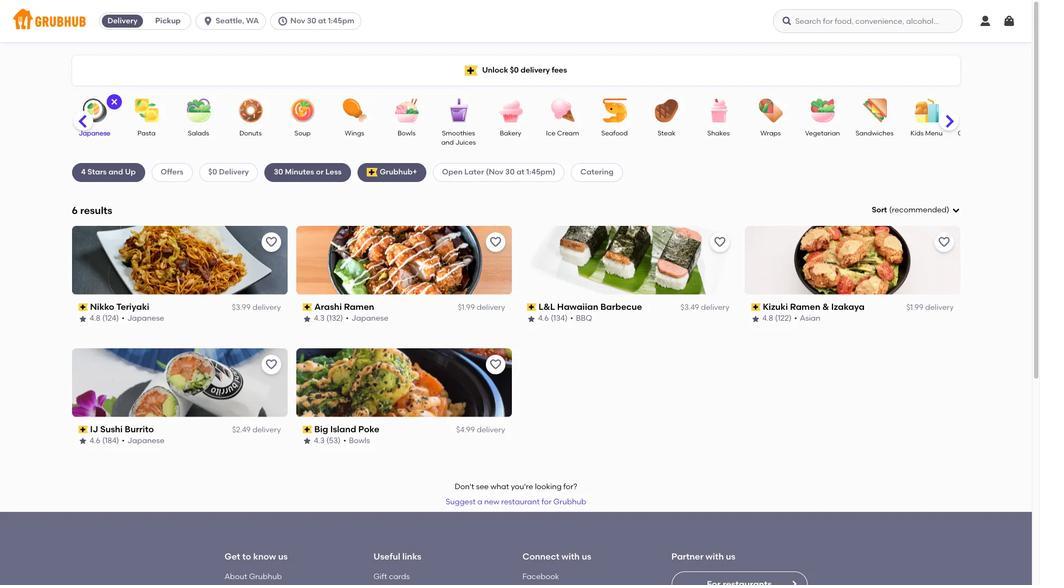 Task type: vqa. For each thing, say whether or not it's contained in the screenshot.


Task type: describe. For each thing, give the bounding box(es) containing it.
sushi
[[100, 424, 123, 434]]

new
[[484, 498, 500, 507]]

4.3 (132)
[[314, 314, 343, 323]]

grubhub+
[[380, 168, 417, 177]]

japanese for arashi ramen
[[352, 314, 389, 323]]

save this restaurant image for arashi ramen
[[489, 236, 502, 249]]

you're
[[511, 482, 533, 492]]

connect
[[523, 552, 560, 562]]

cream
[[557, 130, 579, 137]]

facebook link
[[523, 572, 559, 581]]

gift
[[374, 572, 387, 581]]

grubhub plus flag logo image for unlock $0 delivery fees
[[465, 65, 478, 76]]

1 us from the left
[[278, 552, 288, 562]]

6 results main content
[[0, 42, 1032, 585]]

ramen for kizuki
[[790, 302, 821, 312]]

nov 30 at 1:45pm button
[[270, 12, 366, 30]]

cards
[[389, 572, 410, 581]]

delivery inside "6 results" main content
[[219, 168, 249, 177]]

ij
[[90, 424, 98, 434]]

useful
[[374, 552, 400, 562]]

sort ( recommended )
[[872, 205, 950, 215]]

sandwiches image
[[856, 99, 894, 122]]

delivery for nikko teriyaki
[[253, 303, 281, 312]]

subscription pass image for l&l hawaiian barbecue
[[527, 304, 537, 311]]

• japanese for arashi ramen
[[346, 314, 389, 323]]

open later (nov 30 at 1:45pm)
[[442, 168, 556, 177]]

donuts image
[[232, 99, 270, 122]]

soup image
[[284, 99, 322, 122]]

looking
[[535, 482, 562, 492]]

star icon image for l&l hawaiian barbecue
[[527, 315, 536, 323]]

burrito
[[125, 424, 154, 434]]

results
[[80, 204, 112, 217]]

nikko teriyaki
[[90, 302, 149, 312]]

4.8 for kizuki ramen & izakaya
[[763, 314, 774, 323]]

pasta
[[138, 130, 156, 137]]

• bowls
[[343, 436, 370, 446]]

us for connect with us
[[582, 552, 592, 562]]

don't
[[455, 482, 474, 492]]

6 results
[[72, 204, 112, 217]]

svg image inside field
[[952, 206, 961, 215]]

bakery image
[[492, 99, 530, 122]]

$3.49
[[681, 303, 699, 312]]

wa
[[246, 16, 259, 25]]

facebook
[[523, 572, 559, 581]]

delivery for l&l hawaiian barbecue
[[701, 303, 730, 312]]

(184)
[[102, 436, 119, 446]]

and inside smoothies and juices
[[442, 139, 454, 147]]

main navigation navigation
[[0, 0, 1032, 42]]

know
[[253, 552, 276, 562]]

save this restaurant button for nikko teriyaki
[[262, 232, 281, 252]]

catering
[[581, 168, 614, 177]]

• for big
[[343, 436, 346, 446]]

4.8 (122)
[[763, 314, 792, 323]]

teriyaki
[[116, 302, 149, 312]]

$2.49
[[232, 425, 251, 435]]

l&l hawaiian barbecue
[[539, 302, 642, 312]]

pickup
[[155, 16, 181, 25]]

arashi ramen
[[314, 302, 374, 312]]

svg image inside main navigation navigation
[[979, 15, 992, 28]]

bakery
[[500, 130, 522, 137]]

useful links
[[374, 552, 422, 562]]

steak
[[658, 130, 676, 137]]

1 vertical spatial bowls
[[349, 436, 370, 446]]

with for partner
[[706, 552, 724, 562]]

japanese for nikko teriyaki
[[127, 314, 164, 323]]

$1.99 delivery for kizuki ramen & izakaya
[[907, 303, 954, 312]]

save this restaurant button for l&l hawaiian barbecue
[[710, 232, 730, 252]]

1:45pm)
[[527, 168, 556, 177]]

a
[[478, 498, 483, 507]]

$3.99 delivery
[[232, 303, 281, 312]]

$1.99 for kizuki ramen & izakaya
[[907, 303, 924, 312]]

what
[[491, 482, 509, 492]]

nov 30 at 1:45pm
[[290, 16, 354, 25]]

unlock $0 delivery fees
[[482, 65, 567, 75]]

wings
[[345, 130, 364, 137]]

smoothies and juices image
[[440, 99, 478, 122]]

gift cards
[[374, 572, 410, 581]]

l&l hawaiian barbecue logo image
[[521, 226, 736, 295]]

seattle,
[[216, 16, 244, 25]]

restaurant
[[502, 498, 540, 507]]

shakes
[[708, 130, 730, 137]]

4 stars and up
[[81, 168, 136, 177]]

nikko teriyaki logo image
[[72, 226, 288, 295]]

big island poke logo image
[[296, 348, 512, 417]]

barbecue
[[601, 302, 642, 312]]

steak image
[[648, 99, 686, 122]]

• for nikko
[[122, 314, 125, 323]]

wings image
[[336, 99, 374, 122]]

soup
[[295, 130, 311, 137]]

less
[[326, 168, 342, 177]]

fees
[[552, 65, 567, 75]]

delivery inside button
[[108, 16, 138, 25]]

save this restaurant image for l&l hawaiian barbecue
[[714, 236, 727, 249]]

4.6 for l&l
[[538, 314, 549, 323]]

$3.49 delivery
[[681, 303, 730, 312]]

right image
[[790, 580, 799, 585]]

wraps
[[761, 130, 781, 137]]

4.8 (124)
[[90, 314, 119, 323]]

delivery for kizuki ramen & izakaya
[[926, 303, 954, 312]]

ij sushi burrito logo image
[[72, 348, 288, 417]]

at inside "6 results" main content
[[517, 168, 525, 177]]

4.3 for big island poke
[[314, 436, 325, 446]]

delivery button
[[100, 12, 145, 30]]

kizuki
[[763, 302, 788, 312]]

subscription pass image for big island poke
[[303, 426, 312, 434]]

suggest a new restaurant for grubhub
[[446, 498, 587, 507]]

shakes image
[[700, 99, 738, 122]]

0 horizontal spatial grubhub
[[249, 572, 282, 581]]

seafood image
[[596, 99, 634, 122]]

see
[[476, 482, 489, 492]]

save this restaurant button for big island poke
[[486, 355, 505, 374]]

$0 delivery
[[208, 168, 249, 177]]

6
[[72, 204, 78, 217]]

• for kizuki
[[795, 314, 798, 323]]

gift cards link
[[374, 572, 410, 581]]

or
[[316, 168, 324, 177]]

Search for food, convenience, alcohol... search field
[[773, 9, 963, 33]]

30 inside button
[[307, 16, 316, 25]]

open
[[442, 168, 463, 177]]

star icon image for big island poke
[[303, 437, 311, 446]]

save this restaurant button for kizuki ramen & izakaya
[[935, 232, 954, 252]]

bbq
[[576, 314, 592, 323]]

to
[[242, 552, 251, 562]]

wraps image
[[752, 99, 790, 122]]

about
[[225, 572, 247, 581]]



Task type: locate. For each thing, give the bounding box(es) containing it.
2 $1.99 delivery from the left
[[907, 303, 954, 312]]

save this restaurant image for ij sushi burrito
[[265, 358, 278, 371]]

grubhub down for?
[[554, 498, 587, 507]]

(124)
[[102, 314, 119, 323]]

subscription pass image for arashi ramen
[[303, 304, 312, 311]]

0 horizontal spatial us
[[278, 552, 288, 562]]

svg image
[[979, 15, 992, 28], [952, 206, 961, 215]]

subscription pass image for kizuki ramen & izakaya
[[751, 304, 761, 311]]

bowls down bowls image
[[398, 130, 416, 137]]

0 horizontal spatial and
[[109, 168, 123, 177]]

nov
[[290, 16, 305, 25]]

star icon image left 4.3 (132)
[[303, 315, 311, 323]]

$0 right the offers
[[208, 168, 217, 177]]

and left up on the left top
[[109, 168, 123, 177]]

4.6 (184)
[[90, 436, 119, 446]]

grubhub down know
[[249, 572, 282, 581]]

• japanese down burrito
[[122, 436, 165, 446]]

0 horizontal spatial 4.6
[[90, 436, 100, 446]]

0 horizontal spatial delivery
[[108, 16, 138, 25]]

0 horizontal spatial grubhub plus flag logo image
[[367, 168, 378, 177]]

1 horizontal spatial with
[[706, 552, 724, 562]]

1:45pm
[[328, 16, 354, 25]]

japanese image
[[76, 99, 114, 122]]

us for partner with us
[[726, 552, 736, 562]]

4.3 down arashi
[[314, 314, 325, 323]]

for?
[[564, 482, 578, 492]]

2 subscription pass image from the left
[[751, 304, 761, 311]]

30 right the nov at the top left of page
[[307, 16, 316, 25]]

1 horizontal spatial $1.99 delivery
[[907, 303, 954, 312]]

(nov
[[486, 168, 504, 177]]

save this restaurant button for arashi ramen
[[486, 232, 505, 252]]

menu
[[926, 130, 943, 137]]

0 vertical spatial grubhub
[[554, 498, 587, 507]]

with
[[562, 552, 580, 562], [706, 552, 724, 562]]

seattle, wa
[[216, 16, 259, 25]]

4.8 for nikko teriyaki
[[90, 314, 100, 323]]

delivery
[[521, 65, 550, 75], [253, 303, 281, 312], [477, 303, 505, 312], [701, 303, 730, 312], [926, 303, 954, 312], [253, 425, 281, 435], [477, 425, 505, 435]]

save this restaurant image for nikko teriyaki
[[265, 236, 278, 249]]

big island poke
[[314, 424, 380, 434]]

• japanese
[[122, 314, 164, 323], [346, 314, 389, 323], [122, 436, 165, 446]]

star icon image left 4.8 (122)
[[751, 315, 760, 323]]

4.6 down ij
[[90, 436, 100, 446]]

smoothies and juices
[[442, 130, 476, 147]]

ice cream image
[[544, 99, 582, 122]]

0 horizontal spatial $1.99
[[458, 303, 475, 312]]

sandwiches
[[856, 130, 894, 137]]

later
[[465, 168, 484, 177]]

• japanese down teriyaki
[[122, 314, 164, 323]]

4.8 down nikko on the bottom left of the page
[[90, 314, 100, 323]]

2 4.8 from the left
[[763, 314, 774, 323]]

4.3 down big
[[314, 436, 325, 446]]

arashi ramen logo image
[[296, 226, 512, 295]]

grubhub
[[554, 498, 587, 507], [249, 572, 282, 581]]

$1.99 for arashi ramen
[[458, 303, 475, 312]]

1 horizontal spatial delivery
[[219, 168, 249, 177]]

1 vertical spatial and
[[109, 168, 123, 177]]

2 4.3 from the top
[[314, 436, 325, 446]]

kids menu image
[[908, 99, 946, 122]]

1 vertical spatial 4.3
[[314, 436, 325, 446]]

1 horizontal spatial 4.8
[[763, 314, 774, 323]]

1 horizontal spatial grubhub plus flag logo image
[[465, 65, 478, 76]]

with for connect
[[562, 552, 580, 562]]

1 vertical spatial delivery
[[219, 168, 249, 177]]

connect with us
[[523, 552, 592, 562]]

4
[[81, 168, 86, 177]]

• down the arashi ramen
[[346, 314, 349, 323]]

• asian
[[795, 314, 821, 323]]

links
[[403, 552, 422, 562]]

star icon image for ij sushi burrito
[[78, 437, 87, 446]]

4.8 down kizuki
[[763, 314, 774, 323]]

0 vertical spatial svg image
[[979, 15, 992, 28]]

4.3 for arashi ramen
[[314, 314, 325, 323]]

pasta image
[[128, 99, 166, 122]]

0 vertical spatial $0
[[510, 65, 519, 75]]

star icon image for kizuki ramen & izakaya
[[751, 315, 760, 323]]

1 vertical spatial grubhub plus flag logo image
[[367, 168, 378, 177]]

(
[[890, 205, 892, 215]]

1 vertical spatial at
[[517, 168, 525, 177]]

(53)
[[327, 436, 341, 446]]

us right connect
[[582, 552, 592, 562]]

at left 1:45pm
[[318, 16, 326, 25]]

izakaya
[[832, 302, 865, 312]]

sort
[[872, 205, 888, 215]]

subscription pass image left kizuki
[[751, 304, 761, 311]]

2 with from the left
[[706, 552, 724, 562]]

• for arashi
[[346, 314, 349, 323]]

$0
[[510, 65, 519, 75], [208, 168, 217, 177]]

bowls
[[398, 130, 416, 137], [349, 436, 370, 446]]

arashi
[[314, 302, 342, 312]]

l&l
[[539, 302, 555, 312]]

30 minutes or less
[[274, 168, 342, 177]]

grubhub plus flag logo image left the grubhub+
[[367, 168, 378, 177]]

$1.99 delivery for arashi ramen
[[458, 303, 505, 312]]

• down nikko teriyaki
[[122, 314, 125, 323]]

convenience
[[958, 130, 1000, 137]]

0 horizontal spatial with
[[562, 552, 580, 562]]

subscription pass image left nikko on the bottom left of the page
[[78, 304, 88, 311]]

kizuki ramen & izakaya
[[763, 302, 865, 312]]

salads image
[[180, 99, 218, 122]]

suggest a new restaurant for grubhub button
[[441, 493, 591, 512]]

star icon image for nikko teriyaki
[[78, 315, 87, 323]]

0 horizontal spatial bowls
[[349, 436, 370, 446]]

4.6 (134)
[[538, 314, 568, 323]]

star icon image left 4.8 (124)
[[78, 315, 87, 323]]

1 subscription pass image from the left
[[527, 304, 537, 311]]

partner with us
[[672, 552, 736, 562]]

subscription pass image left big
[[303, 426, 312, 434]]

0 horizontal spatial $0
[[208, 168, 217, 177]]

• japanese down the arashi ramen
[[346, 314, 389, 323]]

• japanese for nikko teriyaki
[[122, 314, 164, 323]]

bowls image
[[388, 99, 426, 122]]

0 vertical spatial delivery
[[108, 16, 138, 25]]

(122)
[[775, 314, 792, 323]]

save this restaurant image
[[938, 236, 951, 249]]

salads
[[188, 130, 209, 137]]

0 horizontal spatial at
[[318, 16, 326, 25]]

0 vertical spatial at
[[318, 16, 326, 25]]

recommended
[[892, 205, 947, 215]]

)
[[947, 205, 950, 215]]

• bbq
[[571, 314, 592, 323]]

save this restaurant image
[[265, 236, 278, 249], [489, 236, 502, 249], [714, 236, 727, 249], [265, 358, 278, 371], [489, 358, 502, 371]]

subscription pass image left l&l
[[527, 304, 537, 311]]

0 vertical spatial and
[[442, 139, 454, 147]]

1 4.3 from the top
[[314, 314, 325, 323]]

delivery down donuts
[[219, 168, 249, 177]]

delivery for arashi ramen
[[477, 303, 505, 312]]

30 left "minutes"
[[274, 168, 283, 177]]

0 horizontal spatial 30
[[274, 168, 283, 177]]

• right the (53)
[[343, 436, 346, 446]]

1 with from the left
[[562, 552, 580, 562]]

get
[[225, 552, 240, 562]]

$3.99
[[232, 303, 251, 312]]

ij sushi burrito
[[90, 424, 154, 434]]

donuts
[[240, 130, 262, 137]]

with right connect
[[562, 552, 580, 562]]

at left 1:45pm)
[[517, 168, 525, 177]]

japanese down the japanese image
[[79, 130, 110, 137]]

(134)
[[551, 314, 568, 323]]

4.6
[[538, 314, 549, 323], [90, 436, 100, 446]]

subscription pass image for ij sushi burrito
[[78, 426, 88, 434]]

4.6 down l&l
[[538, 314, 549, 323]]

with right partner
[[706, 552, 724, 562]]

0 horizontal spatial svg image
[[952, 206, 961, 215]]

1 horizontal spatial ramen
[[790, 302, 821, 312]]

1 horizontal spatial us
[[582, 552, 592, 562]]

• right (122)
[[795, 314, 798, 323]]

juices
[[456, 139, 476, 147]]

about grubhub link
[[225, 572, 282, 581]]

ramen for arashi
[[344, 302, 374, 312]]

star icon image
[[78, 315, 87, 323], [303, 315, 311, 323], [527, 315, 536, 323], [751, 315, 760, 323], [78, 437, 87, 446], [303, 437, 311, 446]]

svg image inside nov 30 at 1:45pm button
[[277, 16, 288, 27]]

delivery left pickup
[[108, 16, 138, 25]]

1 ramen from the left
[[344, 302, 374, 312]]

1 horizontal spatial $1.99
[[907, 303, 924, 312]]

subscription pass image for nikko teriyaki
[[78, 304, 88, 311]]

and down smoothies
[[442, 139, 454, 147]]

• down ij sushi burrito
[[122, 436, 125, 446]]

1 4.8 from the left
[[90, 314, 100, 323]]

seattle, wa button
[[196, 12, 270, 30]]

bowls down poke
[[349, 436, 370, 446]]

$0 right unlock
[[510, 65, 519, 75]]

0 vertical spatial bowls
[[398, 130, 416, 137]]

grubhub plus flag logo image left unlock
[[465, 65, 478, 76]]

• for ij
[[122, 436, 125, 446]]

star icon image left 4.3 (53)
[[303, 437, 311, 446]]

&
[[823, 302, 830, 312]]

subscription pass image
[[527, 304, 537, 311], [751, 304, 761, 311]]

1 $1.99 delivery from the left
[[458, 303, 505, 312]]

japanese
[[79, 130, 110, 137], [127, 314, 164, 323], [352, 314, 389, 323], [128, 436, 165, 446]]

save this restaurant image for big island poke
[[489, 358, 502, 371]]

• japanese for ij sushi burrito
[[122, 436, 165, 446]]

island
[[330, 424, 356, 434]]

• for l&l
[[571, 314, 574, 323]]

star icon image for arashi ramen
[[303, 315, 311, 323]]

us right know
[[278, 552, 288, 562]]

grubhub inside button
[[554, 498, 587, 507]]

0 horizontal spatial $1.99 delivery
[[458, 303, 505, 312]]

at inside button
[[318, 16, 326, 25]]

2 horizontal spatial 30
[[506, 168, 515, 177]]

unlock
[[482, 65, 508, 75]]

delivery for ij sushi burrito
[[253, 425, 281, 435]]

japanese down burrito
[[128, 436, 165, 446]]

• left 'bbq'
[[571, 314, 574, 323]]

0 horizontal spatial 4.8
[[90, 314, 100, 323]]

none field containing sort
[[872, 205, 961, 216]]

subscription pass image left arashi
[[303, 304, 312, 311]]

save this restaurant button for ij sushi burrito
[[262, 355, 281, 374]]

star icon image left 4.6 (134) at the right bottom of page
[[527, 315, 536, 323]]

minutes
[[285, 168, 314, 177]]

japanese down teriyaki
[[127, 314, 164, 323]]

2 us from the left
[[582, 552, 592, 562]]

svg image
[[1003, 15, 1016, 28], [203, 16, 214, 27], [277, 16, 288, 27], [782, 16, 793, 27], [110, 98, 118, 106]]

0 vertical spatial 4.3
[[314, 314, 325, 323]]

1 horizontal spatial at
[[517, 168, 525, 177]]

nikko
[[90, 302, 114, 312]]

1 $1.99 from the left
[[458, 303, 475, 312]]

vegetarian image
[[804, 99, 842, 122]]

1 horizontal spatial subscription pass image
[[751, 304, 761, 311]]

japanese down the arashi ramen
[[352, 314, 389, 323]]

svg image inside seattle, wa "button"
[[203, 16, 214, 27]]

pickup button
[[145, 12, 191, 30]]

star icon image left 4.6 (184)
[[78, 437, 87, 446]]

4.6 for ij
[[90, 436, 100, 446]]

1 horizontal spatial and
[[442, 139, 454, 147]]

0 vertical spatial 4.6
[[538, 314, 549, 323]]

$2.49 delivery
[[232, 425, 281, 435]]

1 vertical spatial grubhub
[[249, 572, 282, 581]]

30 right (nov
[[506, 168, 515, 177]]

0 horizontal spatial subscription pass image
[[527, 304, 537, 311]]

1 horizontal spatial svg image
[[979, 15, 992, 28]]

1 vertical spatial 4.6
[[90, 436, 100, 446]]

1 horizontal spatial bowls
[[398, 130, 416, 137]]

big
[[314, 424, 328, 434]]

subscription pass image
[[78, 304, 88, 311], [303, 304, 312, 311], [78, 426, 88, 434], [303, 426, 312, 434]]

subscription pass image left ij
[[78, 426, 88, 434]]

ramen up • asian
[[790, 302, 821, 312]]

seafood
[[602, 130, 628, 137]]

poke
[[359, 424, 380, 434]]

1 vertical spatial svg image
[[952, 206, 961, 215]]

0 vertical spatial grubhub plus flag logo image
[[465, 65, 478, 76]]

up
[[125, 168, 136, 177]]

0 horizontal spatial ramen
[[344, 302, 374, 312]]

ice cream
[[546, 130, 579, 137]]

don't see what you're looking for?
[[455, 482, 578, 492]]

vegetarian
[[806, 130, 840, 137]]

kizuki ramen & izakaya logo image
[[745, 226, 961, 295]]

1 horizontal spatial grubhub
[[554, 498, 587, 507]]

at
[[318, 16, 326, 25], [517, 168, 525, 177]]

$4.99 delivery
[[456, 425, 505, 435]]

(132)
[[327, 314, 343, 323]]

none field inside "6 results" main content
[[872, 205, 961, 216]]

2 $1.99 from the left
[[907, 303, 924, 312]]

4.3 (53)
[[314, 436, 341, 446]]

3 us from the left
[[726, 552, 736, 562]]

None field
[[872, 205, 961, 216]]

2 horizontal spatial us
[[726, 552, 736, 562]]

2 ramen from the left
[[790, 302, 821, 312]]

delivery for big island poke
[[477, 425, 505, 435]]

1 vertical spatial $0
[[208, 168, 217, 177]]

1 horizontal spatial $0
[[510, 65, 519, 75]]

and
[[442, 139, 454, 147], [109, 168, 123, 177]]

asian
[[800, 314, 821, 323]]

us right partner
[[726, 552, 736, 562]]

1 horizontal spatial 4.6
[[538, 314, 549, 323]]

kids menu
[[911, 130, 943, 137]]

1 horizontal spatial 30
[[307, 16, 316, 25]]

grubhub plus flag logo image
[[465, 65, 478, 76], [367, 168, 378, 177]]

japanese for ij sushi burrito
[[128, 436, 165, 446]]

grubhub plus flag logo image for grubhub+
[[367, 168, 378, 177]]

ramen right arashi
[[344, 302, 374, 312]]



